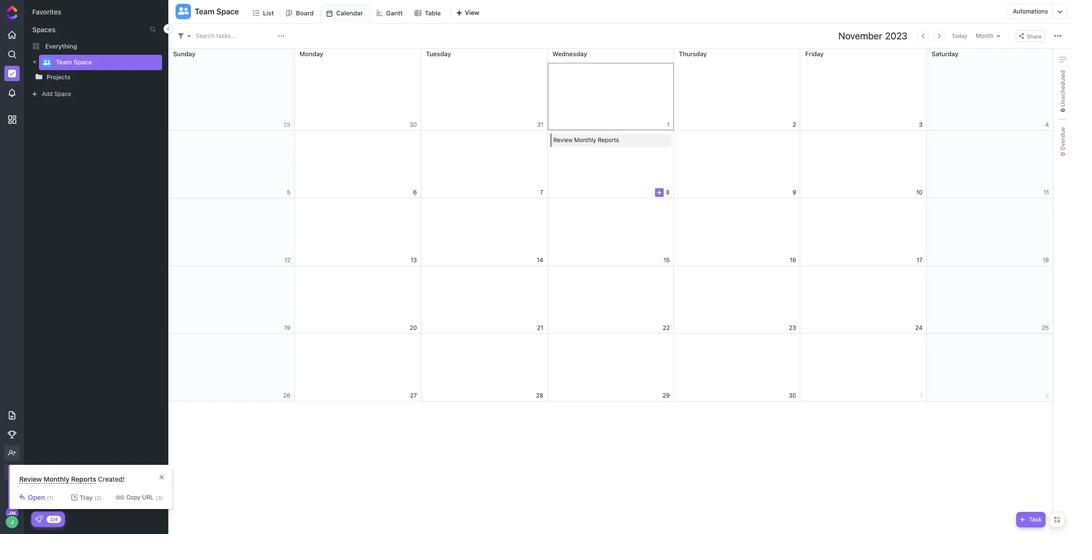 Task type: describe. For each thing, give the bounding box(es) containing it.
view
[[465, 9, 479, 16]]

18
[[1043, 257, 1049, 264]]

row containing 19
[[168, 266, 1053, 334]]

open
[[28, 494, 45, 502]]

add
[[42, 90, 53, 98]]

2/4
[[50, 517, 58, 523]]

gantt
[[386, 9, 403, 17]]

review for review monthly reports
[[553, 137, 573, 144]]

reports for review monthly reports
[[598, 137, 619, 144]]

saturday
[[932, 50, 958, 58]]

20
[[410, 324, 417, 332]]

space for team space link
[[73, 58, 92, 66]]

favorites button
[[32, 8, 61, 16]]

31
[[537, 121, 543, 128]]

team for 'team space' button
[[195, 7, 214, 16]]

26
[[283, 392, 290, 399]]

Search tasks... text field
[[196, 29, 276, 43]]

grid containing sunday
[[168, 49, 1053, 535]]

share
[[1027, 33, 1042, 39]]

row containing review monthly reports
[[168, 131, 1053, 199]]

team space link
[[56, 55, 156, 70]]

open (1)
[[28, 494, 54, 502]]

0 horizontal spatial 29
[[283, 121, 290, 128]]

reports for review monthly reports created!
[[71, 476, 96, 484]]

projects
[[47, 73, 70, 81]]

spaces link
[[25, 25, 56, 34]]

(1)
[[47, 495, 54, 501]]

november 2023
[[838, 30, 908, 41]]

copy
[[126, 494, 141, 502]]

table
[[425, 9, 441, 17]]

monthly for review monthly reports created!
[[44, 476, 69, 484]]

user friends image
[[178, 7, 189, 16]]

month button
[[974, 32, 1003, 40]]

wednesday
[[552, 50, 587, 58]]

tuesday
[[426, 50, 451, 58]]

25
[[1042, 324, 1049, 332]]

team space button
[[191, 1, 239, 22]]

jm
[[8, 511, 16, 517]]

november
[[838, 30, 882, 41]]

15
[[663, 257, 670, 264]]

1 vertical spatial 2
[[1045, 392, 1049, 399]]

add space
[[42, 90, 71, 98]]

22
[[663, 324, 670, 332]]

0 vertical spatial 30
[[410, 121, 417, 128]]

tasks...
[[216, 32, 236, 39]]

0 vertical spatial 1
[[667, 121, 670, 128]]

board
[[296, 9, 314, 17]]

favorites
[[32, 8, 61, 16]]

1 horizontal spatial 29
[[663, 392, 670, 399]]

0
[[1059, 152, 1066, 156]]

space for 'team space' button
[[216, 7, 239, 16]]

table link
[[425, 5, 445, 23]]

gantt link
[[386, 5, 407, 23]]

11
[[1044, 189, 1049, 196]]

month
[[976, 32, 994, 39]]

21
[[537, 324, 543, 332]]

j
[[11, 519, 14, 526]]

(3)
[[156, 495, 163, 501]]

user friends image
[[43, 60, 50, 65]]

19
[[284, 324, 290, 332]]

copy url (3)
[[126, 494, 163, 502]]

14
[[537, 257, 543, 264]]

(2)
[[95, 495, 102, 501]]

url
[[142, 494, 154, 502]]

calendar link
[[336, 5, 367, 23]]

27
[[410, 392, 417, 399]]



Task type: locate. For each thing, give the bounding box(es) containing it.
search tasks...
[[196, 32, 236, 39]]

dropdown menu image
[[657, 190, 662, 195]]

tray
[[80, 494, 93, 502]]

2 row from the top
[[168, 131, 1053, 199]]

8
[[666, 189, 670, 196]]

projects link
[[15, 72, 156, 82], [47, 73, 156, 81]]

0 vertical spatial space
[[216, 7, 239, 16]]

automations
[[1013, 8, 1048, 15]]

everything link
[[25, 38, 168, 54]]

1 horizontal spatial 2
[[1045, 392, 1049, 399]]

review
[[553, 137, 573, 144], [19, 476, 42, 484]]

unscheduled
[[1059, 70, 1066, 108]]

view button
[[451, 5, 484, 24]]

1 horizontal spatial reports
[[598, 137, 619, 144]]

friday
[[805, 50, 824, 58]]

space inside button
[[216, 7, 239, 16]]

1 vertical spatial team
[[56, 58, 72, 66]]

0 vertical spatial 29
[[283, 121, 290, 128]]

space
[[216, 7, 239, 16], [73, 58, 92, 66], [54, 90, 71, 98]]

0 vertical spatial review
[[553, 137, 573, 144]]

1 horizontal spatial monthly
[[574, 137, 596, 144]]

29
[[283, 121, 290, 128], [663, 392, 670, 399]]

onboarding checklist button image
[[35, 516, 43, 524]]

board link
[[296, 5, 317, 23]]

9
[[792, 189, 796, 196]]

share button
[[1016, 30, 1045, 42]]

2
[[793, 121, 796, 128], [1045, 392, 1049, 399]]

0 horizontal spatial review
[[19, 476, 42, 484]]

team
[[195, 7, 214, 16], [56, 58, 72, 66]]

3 row from the top
[[168, 199, 1053, 266]]

overdue
[[1059, 127, 1066, 152]]

spaces
[[32, 25, 56, 34]]

0 vertical spatial monthly
[[574, 137, 596, 144]]

1 horizontal spatial space
[[73, 58, 92, 66]]

team space
[[195, 7, 239, 16], [56, 58, 92, 66]]

0 horizontal spatial 2
[[793, 121, 796, 128]]

1 horizontal spatial 1
[[920, 392, 923, 399]]

0 vertical spatial 6
[[1059, 108, 1066, 112]]

space down everything link
[[73, 58, 92, 66]]

28
[[536, 392, 543, 399]]

4
[[1045, 121, 1049, 128]]

monday
[[300, 50, 323, 58]]

0 vertical spatial team
[[195, 7, 214, 16]]

0 horizontal spatial space
[[54, 90, 71, 98]]

1
[[667, 121, 670, 128], [920, 392, 923, 399]]

0 horizontal spatial 6
[[413, 189, 417, 196]]

list link
[[263, 5, 278, 23]]

row containing 26
[[168, 334, 1053, 402]]

1 horizontal spatial team
[[195, 7, 214, 16]]

team for team space link
[[56, 58, 72, 66]]

0 horizontal spatial team space
[[56, 58, 92, 66]]

review for review monthly reports created!
[[19, 476, 42, 484]]

row
[[168, 49, 1053, 131], [168, 131, 1053, 199], [168, 199, 1053, 266], [168, 266, 1053, 334], [168, 334, 1053, 402]]

1 vertical spatial 1
[[920, 392, 923, 399]]

0 horizontal spatial reports
[[71, 476, 96, 484]]

23
[[789, 324, 796, 332]]

0 horizontal spatial 30
[[410, 121, 417, 128]]

list
[[263, 9, 274, 17]]

monthly
[[574, 137, 596, 144], [44, 476, 69, 484]]

1 horizontal spatial review
[[553, 137, 573, 144]]

team space for team space link
[[56, 58, 92, 66]]

1 row from the top
[[168, 49, 1053, 131]]

everything
[[45, 42, 77, 50]]

0 vertical spatial team space
[[195, 7, 239, 16]]

0 vertical spatial 2
[[793, 121, 796, 128]]

30
[[410, 121, 417, 128], [789, 392, 796, 399]]

row containing 12
[[168, 199, 1053, 266]]

team up projects
[[56, 58, 72, 66]]

2 vertical spatial space
[[54, 90, 71, 98]]

1 vertical spatial 30
[[789, 392, 796, 399]]

16
[[790, 257, 796, 264]]

1 horizontal spatial 30
[[789, 392, 796, 399]]

grid
[[168, 49, 1053, 535]]

13
[[411, 257, 417, 264]]

calendar
[[336, 9, 363, 17]]

0 vertical spatial reports
[[598, 137, 619, 144]]

4 row from the top
[[168, 266, 1053, 334]]

today button
[[950, 31, 969, 40]]

17
[[917, 257, 923, 264]]

created!
[[98, 476, 125, 484]]

row containing 29
[[168, 49, 1053, 131]]

1 vertical spatial 29
[[663, 392, 670, 399]]

team space down everything
[[56, 58, 92, 66]]

search
[[196, 32, 215, 39]]

tray (2)
[[80, 494, 102, 502]]

1 horizontal spatial 6
[[1059, 108, 1066, 112]]

sunday
[[173, 50, 195, 58]]

6 inside grid
[[413, 189, 417, 196]]

5 row from the top
[[168, 334, 1053, 402]]

automations button
[[1008, 4, 1053, 19]]

jm j
[[8, 511, 16, 526]]

1 horizontal spatial team space
[[195, 7, 239, 16]]

1 vertical spatial 6
[[413, 189, 417, 196]]

space up tasks...
[[216, 7, 239, 16]]

today
[[952, 33, 967, 39]]

monthly for review monthly reports
[[574, 137, 596, 144]]

7
[[540, 189, 543, 196]]

team right user friends image
[[195, 7, 214, 16]]

24
[[915, 324, 923, 332]]

onboarding checklist button element
[[35, 516, 43, 524]]

reports
[[598, 137, 619, 144], [71, 476, 96, 484]]

5
[[287, 189, 290, 196]]

1 vertical spatial space
[[73, 58, 92, 66]]

review monthly reports
[[553, 137, 619, 144]]

thursday
[[679, 50, 707, 58]]

1 vertical spatial reports
[[71, 476, 96, 484]]

review monthly reports created!
[[19, 476, 125, 484]]

1 vertical spatial team space
[[56, 58, 92, 66]]

6
[[1059, 108, 1066, 112], [413, 189, 417, 196]]

team space for 'team space' button
[[195, 7, 239, 16]]

2023
[[885, 30, 908, 41]]

sparkle svg 2 image
[[8, 473, 11, 476]]

2 horizontal spatial space
[[216, 7, 239, 16]]

team space up search tasks...
[[195, 7, 239, 16]]

3
[[919, 121, 923, 128]]

team space inside button
[[195, 7, 239, 16]]

task
[[1029, 517, 1042, 524]]

0 horizontal spatial team
[[56, 58, 72, 66]]

team inside button
[[195, 7, 214, 16]]

1 vertical spatial review
[[19, 476, 42, 484]]

0 horizontal spatial monthly
[[44, 476, 69, 484]]

space right add
[[54, 90, 71, 98]]

10
[[916, 189, 923, 196]]

1 vertical spatial monthly
[[44, 476, 69, 484]]

0 horizontal spatial 1
[[667, 121, 670, 128]]

12
[[284, 257, 290, 264]]



Task type: vqa. For each thing, say whether or not it's contained in the screenshot.


